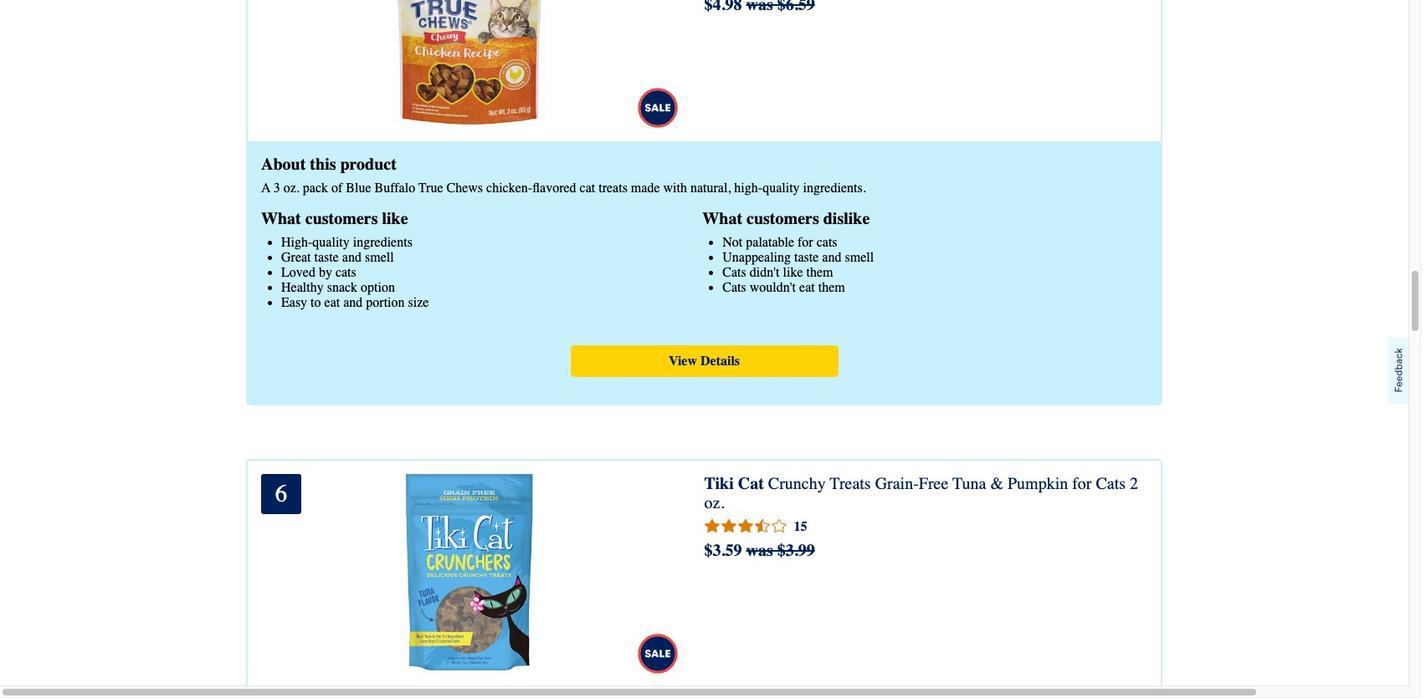 Task type: vqa. For each thing, say whether or not it's contained in the screenshot.
EAT inside What customers dislike Not palatable for cats Unappealing taste and smell Cats didn't like them Cats wouldn't eat them
yes



Task type: describe. For each thing, give the bounding box(es) containing it.
of
[[331, 181, 343, 196]]

and inside what customers dislike not palatable for cats unappealing taste and smell cats didn't like them cats wouldn't eat them
[[822, 250, 842, 265]]

loved
[[281, 265, 315, 280]]

smell inside the what customers like high-quality ingredients great taste and smell loved by cats healthy snack option easy to eat and portion size
[[365, 250, 394, 265]]

quality inside the what customers like high-quality ingredients great taste and smell loved by cats healthy snack option easy to eat and portion size
[[312, 235, 350, 250]]

about
[[261, 155, 306, 174]]

not
[[723, 235, 743, 250]]

product
[[340, 155, 397, 174]]

cats inside what customers dislike not palatable for cats unappealing taste and smell cats didn't like them cats wouldn't eat them
[[817, 235, 837, 250]]

like inside what customers dislike not palatable for cats unappealing taste and smell cats didn't like them cats wouldn't eat them
[[783, 265, 803, 280]]

ingredients
[[353, 235, 413, 250]]

$3.99
[[777, 541, 815, 561]]

what for what customers like
[[261, 209, 301, 228]]

cat
[[738, 474, 764, 494]]

smell inside what customers dislike not palatable for cats unappealing taste and smell cats didn't like them cats wouldn't eat them
[[845, 250, 874, 265]]

chicken-
[[486, 181, 532, 196]]

cats left didn't
[[723, 280, 746, 295]]

oz. inside the about this product a 3 oz. pack of blue buffalo true chews chicken-flavored cat treats made with natural, high-quality ingredients.
[[283, 181, 299, 196]]

healthy
[[281, 280, 324, 295]]

eat inside the what customers like high-quality ingredients great taste and smell loved by cats healthy snack option easy to eat and portion size
[[324, 295, 340, 310]]

what customers like high-quality ingredients great taste and smell loved by cats healthy snack option easy to eat and portion size
[[261, 209, 429, 310]]

palatable
[[746, 235, 794, 250]]

unappealing
[[723, 250, 791, 265]]

what customers dislike not palatable for cats unappealing taste and smell cats didn't like them cats wouldn't eat them
[[702, 209, 874, 295]]

this
[[310, 155, 336, 174]]

snack
[[327, 280, 357, 295]]

high-
[[281, 235, 312, 250]]

made
[[631, 181, 660, 196]]

cats inside crunchy treats grain-free tuna & pumpkin for cats 2 oz.
[[1096, 474, 1126, 494]]

crunchy
[[768, 474, 826, 494]]

15
[[794, 519, 807, 535]]

true
[[418, 181, 443, 196]]

like inside the what customers like high-quality ingredients great taste and smell loved by cats healthy snack option easy to eat and portion size
[[382, 209, 408, 228]]

cat
[[580, 181, 595, 196]]

for inside crunchy treats grain-free tuna & pumpkin for cats 2 oz.
[[1072, 474, 1092, 494]]

customers for dislike
[[747, 209, 819, 228]]

taste inside what customers dislike not palatable for cats unappealing taste and smell cats didn't like them cats wouldn't eat them
[[794, 250, 819, 265]]

a
[[261, 181, 270, 196]]

6
[[275, 480, 287, 508]]

natural,
[[690, 181, 731, 196]]

easy
[[281, 295, 307, 310]]

treats
[[830, 474, 871, 494]]

tiki cat crunchy treats grain-free tuna & pumpkin for cats  2 oz. i recommend this treat for any cat that likes tuna flavored treats image
[[371, 474, 568, 671]]

quality inside the about this product a 3 oz. pack of blue buffalo true chews chicken-flavored cat treats made with natural, high-quality ingredients.
[[763, 181, 800, 196]]

pumpkin
[[1008, 474, 1068, 494]]

taste inside the what customers like high-quality ingredients great taste and smell loved by cats healthy snack option easy to eat and portion size
[[314, 250, 339, 265]]

wouldn't
[[750, 280, 796, 295]]

was
[[746, 541, 773, 561]]

option
[[361, 280, 395, 295]]

view details
[[669, 354, 740, 369]]



Task type: locate. For each thing, give the bounding box(es) containing it.
what up high-
[[261, 209, 301, 228]]

2 customers from the left
[[747, 209, 819, 228]]

&
[[991, 474, 1004, 494]]

cats
[[723, 265, 746, 280], [723, 280, 746, 295], [1096, 474, 1126, 494]]

crunchy treats grain-free tuna & pumpkin for cats 2 oz.
[[704, 474, 1138, 513]]

taste right didn't
[[794, 250, 819, 265]]

1 horizontal spatial oz.
[[704, 494, 724, 513]]

0 vertical spatial like
[[382, 209, 408, 228]]

smell
[[365, 250, 394, 265], [845, 250, 874, 265]]

pack
[[303, 181, 328, 196]]

1 horizontal spatial quality
[[763, 181, 800, 196]]

customers inside what customers dislike not palatable for cats unappealing taste and smell cats didn't like them cats wouldn't eat them
[[747, 209, 819, 228]]

oz.
[[283, 181, 299, 196], [704, 494, 724, 513]]

customers inside the what customers like high-quality ingredients great taste and smell loved by cats healthy snack option easy to eat and portion size
[[305, 209, 378, 228]]

0 vertical spatial cats
[[817, 235, 837, 250]]

with
[[663, 181, 687, 196]]

buffalo
[[375, 181, 415, 196]]

customers down of
[[305, 209, 378, 228]]

1 horizontal spatial for
[[1072, 474, 1092, 494]]

what
[[261, 209, 301, 228], [702, 209, 742, 228]]

2 taste from the left
[[794, 250, 819, 265]]

1 customers from the left
[[305, 209, 378, 228]]

didn't
[[750, 265, 780, 280]]

1 horizontal spatial taste
[[794, 250, 819, 265]]

oz. right 3 on the top of the page
[[283, 181, 299, 196]]

eat right "to"
[[324, 295, 340, 310]]

1 vertical spatial for
[[1072, 474, 1092, 494]]

and right by
[[342, 250, 362, 265]]

about this product a 3 oz. pack of blue buffalo true chews chicken-flavored cat treats made with natural, high-quality ingredients.
[[261, 155, 866, 196]]

great
[[281, 250, 311, 265]]

smell up option
[[365, 250, 394, 265]]

quality left "ingredients."
[[763, 181, 800, 196]]

customers
[[305, 209, 378, 228], [747, 209, 819, 228]]

like up ingredients at the top left
[[382, 209, 408, 228]]

taste right great
[[314, 250, 339, 265]]

0 horizontal spatial oz.
[[283, 181, 299, 196]]

details
[[701, 354, 740, 369]]

$3.59 was $3.99
[[704, 541, 815, 561]]

for
[[798, 235, 813, 250], [1072, 474, 1092, 494]]

grain-
[[875, 474, 919, 494]]

to
[[311, 295, 321, 310]]

0 horizontal spatial customers
[[305, 209, 378, 228]]

2 what from the left
[[702, 209, 742, 228]]

eat
[[799, 280, 815, 295], [324, 295, 340, 310]]

and left portion
[[343, 295, 363, 310]]

$3.59
[[704, 541, 742, 561]]

0 horizontal spatial smell
[[365, 250, 394, 265]]

oz. left the cat
[[704, 494, 724, 513]]

tuna
[[953, 474, 986, 494]]

flavored
[[532, 181, 576, 196]]

eat inside what customers dislike not palatable for cats unappealing taste and smell cats didn't like them cats wouldn't eat them
[[799, 280, 815, 295]]

0 horizontal spatial cats
[[336, 265, 356, 280]]

customers for like
[[305, 209, 378, 228]]

1 taste from the left
[[314, 250, 339, 265]]

cats left 2
[[1096, 474, 1126, 494]]

0 horizontal spatial quality
[[312, 235, 350, 250]]

1 horizontal spatial smell
[[845, 250, 874, 265]]

by
[[319, 265, 332, 280]]

cats
[[817, 235, 837, 250], [336, 265, 356, 280]]

0 vertical spatial for
[[798, 235, 813, 250]]

like right didn't
[[783, 265, 803, 280]]

0 horizontal spatial eat
[[324, 295, 340, 310]]

free
[[919, 474, 949, 494]]

what up not
[[702, 209, 742, 228]]

0 horizontal spatial taste
[[314, 250, 339, 265]]

cats down not
[[723, 265, 746, 280]]

oz. inside crunchy treats grain-free tuna & pumpkin for cats 2 oz.
[[704, 494, 724, 513]]

cats inside the what customers like high-quality ingredients great taste and smell loved by cats healthy snack option easy to eat and portion size
[[336, 265, 356, 280]]

0 horizontal spatial like
[[382, 209, 408, 228]]

treats
[[599, 181, 628, 196]]

1 what from the left
[[261, 209, 301, 228]]

cats down dislike
[[817, 235, 837, 250]]

1 vertical spatial quality
[[312, 235, 350, 250]]

0 horizontal spatial for
[[798, 235, 813, 250]]

3
[[273, 181, 280, 196]]

2 smell from the left
[[845, 250, 874, 265]]

1 vertical spatial like
[[783, 265, 803, 280]]

and down dislike
[[822, 250, 842, 265]]

taste
[[314, 250, 339, 265], [794, 250, 819, 265]]

ingredients.
[[803, 181, 866, 196]]

1 horizontal spatial like
[[783, 265, 803, 280]]

1 horizontal spatial what
[[702, 209, 742, 228]]

blue
[[346, 181, 371, 196]]

1 smell from the left
[[365, 250, 394, 265]]

2
[[1130, 474, 1138, 494]]

0 vertical spatial quality
[[763, 181, 800, 196]]

cats right by
[[336, 265, 356, 280]]

view
[[669, 354, 697, 369]]

0 horizontal spatial what
[[261, 209, 301, 228]]

dislike
[[823, 209, 870, 228]]

tiki cat
[[704, 474, 764, 494]]

what for what customers dislike
[[702, 209, 742, 228]]

and
[[342, 250, 362, 265], [822, 250, 842, 265], [343, 295, 363, 310]]

1 horizontal spatial cats
[[817, 235, 837, 250]]

1 horizontal spatial eat
[[799, 280, 815, 295]]

them
[[806, 265, 833, 280], [818, 280, 845, 295]]

1 vertical spatial cats
[[336, 265, 356, 280]]

0 vertical spatial oz.
[[283, 181, 299, 196]]

quality up by
[[312, 235, 350, 250]]

for right palatable
[[798, 235, 813, 250]]

1 horizontal spatial customers
[[747, 209, 819, 228]]

customers up palatable
[[747, 209, 819, 228]]

feedback image
[[1389, 337, 1409, 404]]

size
[[408, 295, 429, 310]]

for right "pumpkin"
[[1072, 474, 1092, 494]]

high-
[[734, 181, 763, 196]]

tiki
[[704, 474, 734, 494]]

what inside the what customers like high-quality ingredients great taste and smell loved by cats healthy snack option easy to eat and portion size
[[261, 209, 301, 228]]

1 vertical spatial oz.
[[704, 494, 724, 513]]

like
[[382, 209, 408, 228], [783, 265, 803, 280]]

chews
[[447, 181, 483, 196]]

eat right "wouldn't"
[[799, 280, 815, 295]]

blue buffalo true chews natural chicken chewy cat treats  3 oz. cat treats image
[[371, 0, 568, 124]]

quality
[[763, 181, 800, 196], [312, 235, 350, 250]]

portion
[[366, 295, 405, 310]]

what inside what customers dislike not palatable for cats unappealing taste and smell cats didn't like them cats wouldn't eat them
[[702, 209, 742, 228]]

for inside what customers dislike not palatable for cats unappealing taste and smell cats didn't like them cats wouldn't eat them
[[798, 235, 813, 250]]

smell down dislike
[[845, 250, 874, 265]]

view details link
[[570, 345, 838, 377]]



